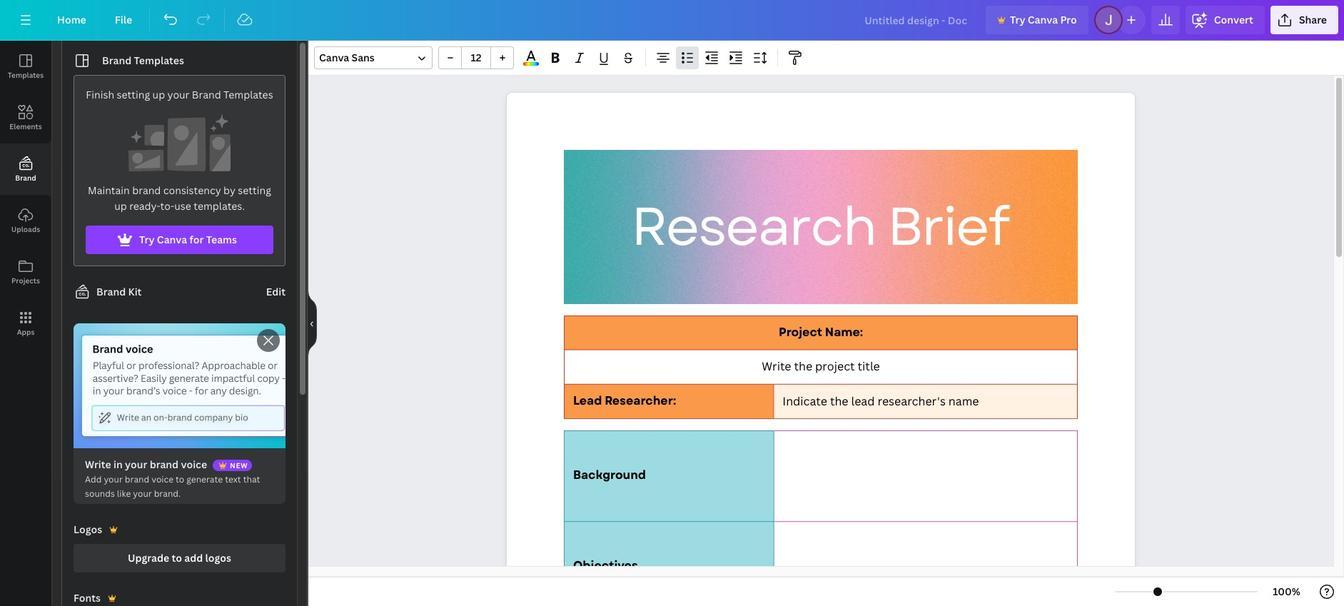Task type: locate. For each thing, give the bounding box(es) containing it.
generate
[[186, 473, 223, 485]]

maintain
[[88, 183, 130, 197]]

0 vertical spatial to
[[176, 473, 184, 485]]

canva for try canva pro
[[1028, 13, 1058, 26]]

0 horizontal spatial voice
[[151, 473, 174, 485]]

1 horizontal spatial templates
[[134, 54, 184, 67]]

research
[[631, 188, 876, 265]]

1 horizontal spatial voice
[[181, 458, 207, 471]]

your right in
[[125, 458, 147, 471]]

0 horizontal spatial up
[[114, 199, 127, 213]]

apps button
[[0, 298, 51, 349]]

consistency
[[163, 183, 221, 197]]

side panel tab list
[[0, 41, 51, 349]]

research brief
[[631, 188, 1009, 265]]

upgrade
[[128, 551, 169, 565]]

uploads button
[[0, 195, 51, 246]]

like
[[117, 488, 131, 500]]

canva left for
[[157, 233, 187, 246]]

write
[[85, 458, 111, 471]]

to up brand. in the left bottom of the page
[[176, 473, 184, 485]]

logos
[[205, 551, 231, 565]]

try down ready-
[[139, 233, 155, 246]]

to
[[176, 473, 184, 485], [172, 551, 182, 565]]

templates.
[[194, 199, 245, 213]]

canva left pro
[[1028, 13, 1058, 26]]

templates inside button
[[8, 70, 44, 80]]

up
[[152, 88, 165, 101], [114, 199, 127, 213]]

2 vertical spatial canva
[[157, 233, 187, 246]]

1 horizontal spatial canva
[[319, 51, 349, 64]]

canva
[[1028, 13, 1058, 26], [319, 51, 349, 64], [157, 233, 187, 246]]

0 horizontal spatial templates
[[8, 70, 44, 80]]

Design title text field
[[853, 6, 980, 34]]

0 horizontal spatial canva
[[157, 233, 187, 246]]

write in your brand voice
[[85, 458, 207, 471]]

0 vertical spatial brand
[[132, 183, 161, 197]]

projects button
[[0, 246, 51, 298]]

1 vertical spatial templates
[[8, 70, 44, 80]]

brand inside "maintain brand consistency by setting up ready-to-use templates."
[[132, 183, 161, 197]]

voice
[[181, 458, 207, 471], [151, 473, 174, 485]]

1 vertical spatial up
[[114, 199, 127, 213]]

1 horizontal spatial try
[[1010, 13, 1026, 26]]

canva sans
[[319, 51, 375, 64]]

group
[[438, 46, 514, 69]]

apps
[[17, 327, 35, 337]]

try canva pro
[[1010, 13, 1077, 26]]

0 vertical spatial setting
[[117, 88, 150, 101]]

edit
[[266, 285, 286, 298]]

setting
[[117, 88, 150, 101], [238, 183, 271, 197]]

2 horizontal spatial canva
[[1028, 13, 1058, 26]]

file button
[[103, 6, 144, 34]]

logos
[[74, 523, 102, 536]]

brand down write in your brand voice
[[125, 473, 149, 485]]

try
[[1010, 13, 1026, 26], [139, 233, 155, 246]]

voice up generate
[[181, 458, 207, 471]]

elements button
[[0, 92, 51, 144]]

voice up brand. in the left bottom of the page
[[151, 473, 174, 485]]

1 vertical spatial voice
[[151, 473, 174, 485]]

share button
[[1271, 6, 1339, 34]]

hide image
[[308, 289, 317, 358]]

to left the add
[[172, 551, 182, 565]]

0 vertical spatial voice
[[181, 458, 207, 471]]

try left pro
[[1010, 13, 1026, 26]]

0 horizontal spatial try
[[139, 233, 155, 246]]

1 horizontal spatial setting
[[238, 183, 271, 197]]

canva left 'sans'
[[319, 51, 349, 64]]

templates button
[[0, 41, 51, 92]]

brand
[[102, 54, 132, 67], [192, 88, 221, 101], [15, 173, 36, 183], [96, 285, 126, 298]]

sounds
[[85, 488, 115, 500]]

to inside add your brand voice to generate text that sounds like your brand.
[[176, 473, 184, 485]]

brand up ready-
[[132, 183, 161, 197]]

1 vertical spatial setting
[[238, 183, 271, 197]]

to inside upgrade to add logos button
[[172, 551, 182, 565]]

0 vertical spatial canva
[[1028, 13, 1058, 26]]

teams
[[206, 233, 237, 246]]

brand
[[132, 183, 161, 197], [150, 458, 179, 471], [125, 473, 149, 485]]

0 vertical spatial try
[[1010, 13, 1026, 26]]

home link
[[46, 6, 98, 34]]

up down brand templates at the top left of page
[[152, 88, 165, 101]]

canva inside main menu bar
[[1028, 13, 1058, 26]]

try for try canva for teams
[[139, 233, 155, 246]]

2 vertical spatial brand
[[125, 473, 149, 485]]

setting right "by"
[[238, 183, 271, 197]]

brand up add your brand voice to generate text that sounds like your brand.
[[150, 458, 179, 471]]

try inside main menu bar
[[1010, 13, 1026, 26]]

voice inside add your brand voice to generate text that sounds like your brand.
[[151, 473, 174, 485]]

add
[[85, 473, 102, 485]]

convert
[[1214, 13, 1254, 26]]

2 vertical spatial templates
[[224, 88, 273, 101]]

1 vertical spatial to
[[172, 551, 182, 565]]

1 vertical spatial canva
[[319, 51, 349, 64]]

setting right finish
[[117, 88, 150, 101]]

1 vertical spatial try
[[139, 233, 155, 246]]

brand inside button
[[15, 173, 36, 183]]

your
[[167, 88, 190, 101], [125, 458, 147, 471], [104, 473, 123, 485], [133, 488, 152, 500]]

1 vertical spatial brand
[[150, 458, 179, 471]]

try canva pro button
[[986, 6, 1089, 34]]

convert button
[[1186, 6, 1265, 34]]

your down brand templates at the top left of page
[[167, 88, 190, 101]]

brand for brand kit
[[96, 285, 126, 298]]

0 vertical spatial up
[[152, 88, 165, 101]]

up down maintain
[[114, 199, 127, 213]]

templates
[[134, 54, 184, 67], [8, 70, 44, 80], [224, 88, 273, 101]]



Task type: vqa. For each thing, say whether or not it's contained in the screenshot.
add
yes



Task type: describe. For each thing, give the bounding box(es) containing it.
use
[[174, 199, 191, 213]]

edit button
[[266, 284, 286, 300]]

text
[[225, 473, 241, 485]]

up inside "maintain brand consistency by setting up ready-to-use templates."
[[114, 199, 127, 213]]

your right like
[[133, 488, 152, 500]]

100%
[[1273, 585, 1301, 598]]

for
[[190, 233, 204, 246]]

ready-
[[129, 199, 160, 213]]

add
[[184, 551, 203, 565]]

0 horizontal spatial setting
[[117, 88, 150, 101]]

brand templates
[[102, 54, 184, 67]]

share
[[1299, 13, 1327, 26]]

2 horizontal spatial templates
[[224, 88, 273, 101]]

sans
[[352, 51, 375, 64]]

brand button
[[0, 144, 51, 195]]

your down in
[[104, 473, 123, 485]]

brand kit
[[96, 285, 142, 298]]

projects
[[11, 276, 40, 286]]

by
[[224, 183, 236, 197]]

– – number field
[[466, 51, 486, 64]]

canva inside dropdown button
[[319, 51, 349, 64]]

that
[[243, 473, 260, 485]]

try for try canva pro
[[1010, 13, 1026, 26]]

brand voice example usage image
[[74, 323, 286, 448]]

finish
[[86, 88, 114, 101]]

to-
[[160, 199, 174, 213]]

brand for brand
[[15, 173, 36, 183]]

in
[[114, 458, 123, 471]]

maintain brand consistency by setting up ready-to-use templates.
[[88, 183, 271, 213]]

main menu bar
[[0, 0, 1344, 41]]

elements
[[9, 121, 42, 131]]

upgrade to add logos button
[[74, 544, 286, 573]]

finish setting up your brand templates
[[86, 88, 273, 101]]

uploads
[[11, 224, 40, 234]]

canva for try canva for teams
[[157, 233, 187, 246]]

file
[[115, 13, 132, 26]]

100% button
[[1264, 580, 1310, 603]]

canva sans button
[[314, 46, 433, 69]]

brand inside add your brand voice to generate text that sounds like your brand.
[[125, 473, 149, 485]]

brand.
[[154, 488, 181, 500]]

home
[[57, 13, 86, 26]]

try canva for teams button
[[86, 226, 273, 254]]

1 horizontal spatial up
[[152, 88, 165, 101]]

pro
[[1060, 13, 1077, 26]]

0 vertical spatial templates
[[134, 54, 184, 67]]

try canva for teams
[[139, 233, 237, 246]]

upgrade to add logos
[[128, 551, 231, 565]]

new
[[230, 461, 248, 471]]

add your brand voice to generate text that sounds like your brand.
[[85, 473, 260, 500]]

Research Brief text field
[[507, 93, 1135, 606]]

brand for brand templates
[[102, 54, 132, 67]]

brief
[[888, 188, 1009, 265]]

color range image
[[523, 62, 539, 66]]

fonts
[[74, 591, 101, 605]]

kit
[[128, 285, 142, 298]]

setting inside "maintain brand consistency by setting up ready-to-use templates."
[[238, 183, 271, 197]]



